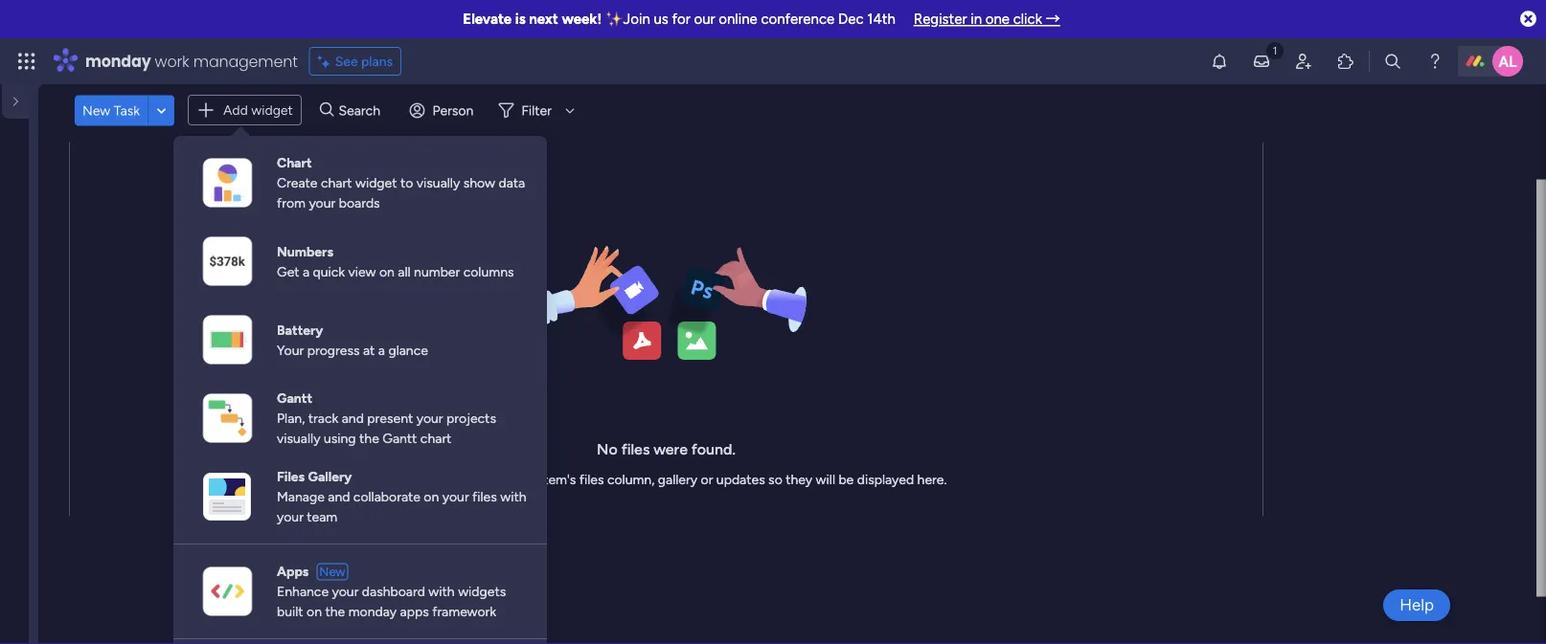 Task type: describe. For each thing, give the bounding box(es) containing it.
→
[[1046, 11, 1060, 28]]

on for view
[[379, 264, 395, 280]]

one
[[986, 11, 1010, 28]]

click
[[1013, 11, 1042, 28]]

your
[[277, 343, 304, 359]]

monday inside enhance your dashboard with widgets built on the monday apps framework
[[348, 605, 397, 621]]

in
[[971, 11, 982, 28]]

team
[[307, 510, 338, 526]]

the inside the gantt plan, track and present your projects visually using the gantt chart
[[359, 431, 379, 447]]

help button
[[1384, 590, 1451, 622]]

with inside enhance your dashboard with widgets built on the monday apps framework
[[429, 584, 455, 601]]

lottie animation image
[[0, 539, 29, 645]]

with inside the files gallery manage and collaborate on your files with your team
[[500, 490, 526, 506]]

register
[[914, 11, 967, 28]]

search everything image
[[1384, 52, 1403, 71]]

quick
[[313, 264, 345, 280]]

join
[[623, 11, 650, 28]]

projects
[[446, 411, 496, 427]]

plans
[[361, 53, 393, 69]]

track
[[308, 411, 338, 427]]

elevate is next week! ✨ join us for our online conference dec 14th
[[463, 11, 896, 28]]

all
[[398, 264, 411, 280]]

your down upload
[[442, 490, 469, 506]]

for
[[672, 11, 691, 28]]

or
[[701, 472, 713, 488]]

updates
[[717, 472, 765, 488]]

get
[[277, 264, 299, 280]]

so
[[769, 472, 783, 488]]

Search field
[[334, 97, 391, 124]]

files inside the files gallery manage and collaborate on your files with your team
[[472, 490, 497, 506]]

files right upload
[[472, 472, 496, 488]]

progress
[[307, 343, 360, 359]]

a inside numbers get a quick view on all number columns
[[303, 264, 310, 280]]

is
[[515, 11, 526, 28]]

14th
[[867, 11, 896, 28]]

1 horizontal spatial gantt
[[383, 431, 417, 447]]

invite members image
[[1294, 52, 1314, 71]]

manage
[[277, 490, 325, 506]]

numbers
[[277, 244, 333, 260]]

widget inside popup button
[[251, 103, 293, 119]]

your inside chart create chart widget to visually show data from your boards
[[309, 195, 336, 212]]

dashboard
[[362, 584, 425, 601]]

apple lee image
[[1493, 46, 1523, 77]]

✨
[[605, 11, 620, 28]]

new for new task
[[82, 103, 110, 119]]

present
[[367, 411, 413, 427]]

enhance
[[277, 584, 329, 601]]

1 image
[[1267, 39, 1284, 61]]

visually inside chart create chart widget to visually show data from your boards
[[417, 175, 460, 192]]

chart create chart widget to visually show data from your boards
[[277, 155, 525, 212]]

displayed
[[857, 472, 914, 488]]

notifications image
[[1210, 52, 1229, 71]]

enhance your dashboard with widgets built on the monday apps framework
[[277, 584, 506, 621]]

files gallery manage and collaborate on your files with your team
[[277, 469, 526, 526]]

week!
[[562, 11, 602, 28]]

angle down image
[[157, 104, 166, 118]]

were
[[654, 441, 688, 459]]

apps
[[400, 605, 429, 621]]

on for collaborate
[[424, 490, 439, 506]]

conference
[[761, 11, 835, 28]]

they
[[786, 472, 813, 488]]

select product image
[[17, 52, 36, 71]]

workspace options image
[[13, 190, 33, 209]]

register in one click →
[[914, 11, 1060, 28]]

the inside enhance your dashboard with widgets built on the monday apps framework
[[325, 605, 345, 621]]

work
[[155, 50, 189, 72]]

apps
[[277, 564, 309, 581]]

see plans button
[[309, 47, 402, 76]]

new task
[[82, 103, 140, 119]]

your inside the gantt plan, track and present your projects visually using the gantt chart
[[416, 411, 443, 427]]

battery your progress at a glance
[[277, 322, 428, 359]]

boards
[[339, 195, 380, 212]]

any
[[516, 472, 537, 488]]

a inside battery your progress at a glance
[[378, 343, 385, 359]]

and for collaborate
[[328, 490, 350, 506]]

collaborate
[[353, 490, 421, 506]]

no
[[597, 441, 618, 459]]

files right item's
[[579, 472, 604, 488]]

monday work management
[[85, 50, 298, 72]]

numbers get a quick view on all number columns
[[277, 244, 514, 280]]

add widget button
[[188, 95, 302, 126]]

files
[[277, 469, 305, 486]]

next
[[529, 11, 558, 28]]

widgets
[[458, 584, 506, 601]]



Task type: locate. For each thing, give the bounding box(es) containing it.
1 horizontal spatial the
[[359, 431, 379, 447]]

widget up boards
[[355, 175, 397, 192]]

at
[[363, 343, 375, 359]]

0 horizontal spatial new
[[82, 103, 110, 119]]

0 vertical spatial monday
[[85, 50, 151, 72]]

no files were found.
[[597, 441, 736, 459]]

0 vertical spatial the
[[359, 431, 379, 447]]

please
[[386, 472, 424, 488]]

1 vertical spatial a
[[378, 343, 385, 359]]

to left any
[[500, 472, 512, 488]]

plan,
[[277, 411, 305, 427]]

1 vertical spatial visually
[[277, 431, 321, 447]]

your
[[309, 195, 336, 212], [416, 411, 443, 427], [442, 490, 469, 506], [277, 510, 304, 526], [332, 584, 359, 601]]

on inside numbers get a quick view on all number columns
[[379, 264, 395, 280]]

management
[[193, 50, 298, 72]]

1 vertical spatial on
[[424, 490, 439, 506]]

files down projects
[[472, 490, 497, 506]]

apps image
[[1337, 52, 1356, 71]]

0 horizontal spatial the
[[325, 605, 345, 621]]

your right enhance
[[332, 584, 359, 601]]

and
[[342, 411, 364, 427], [328, 490, 350, 506]]

0 horizontal spatial a
[[303, 264, 310, 280]]

number
[[414, 264, 460, 280]]

elevate
[[463, 11, 512, 28]]

filter
[[522, 103, 552, 119]]

with
[[500, 490, 526, 506], [429, 584, 455, 601]]

create
[[277, 175, 318, 192]]

your right "from"
[[309, 195, 336, 212]]

visually
[[417, 175, 460, 192], [277, 431, 321, 447]]

monday down dashboard
[[348, 605, 397, 621]]

found.
[[692, 441, 736, 459]]

us
[[654, 11, 669, 28]]

1 vertical spatial with
[[429, 584, 455, 601]]

battery
[[277, 322, 323, 339]]

columns
[[463, 264, 514, 280]]

arrow down image
[[558, 99, 581, 122]]

and inside the files gallery manage and collaborate on your files with your team
[[328, 490, 350, 506]]

new left task
[[82, 103, 110, 119]]

on down upload
[[424, 490, 439, 506]]

1 horizontal spatial a
[[378, 343, 385, 359]]

built
[[277, 605, 303, 621]]

to inside chart create chart widget to visually show data from your boards
[[400, 175, 413, 192]]

a
[[303, 264, 310, 280], [378, 343, 385, 359]]

your down manage
[[277, 510, 304, 526]]

list box
[[0, 264, 38, 560]]

1 horizontal spatial to
[[500, 472, 512, 488]]

add widget
[[223, 103, 293, 119]]

lottie animation element
[[0, 539, 29, 645]]

files
[[621, 441, 650, 459], [472, 472, 496, 488], [579, 472, 604, 488], [472, 490, 497, 506]]

1 vertical spatial to
[[500, 472, 512, 488]]

files right no
[[621, 441, 650, 459]]

1 vertical spatial new
[[319, 565, 345, 581]]

1 vertical spatial the
[[325, 605, 345, 621]]

chart inside the gantt plan, track and present your projects visually using the gantt chart
[[420, 431, 452, 447]]

with up 'framework' at left
[[429, 584, 455, 601]]

0 vertical spatial visually
[[417, 175, 460, 192]]

the down present
[[359, 431, 379, 447]]

glance
[[388, 343, 428, 359]]

on inside the files gallery manage and collaborate on your files with your team
[[424, 490, 439, 506]]

new inside button
[[82, 103, 110, 119]]

1 horizontal spatial widget
[[355, 175, 397, 192]]

our
[[694, 11, 715, 28]]

gallery
[[658, 472, 698, 488]]

inbox image
[[1252, 52, 1271, 71]]

1 horizontal spatial new
[[319, 565, 345, 581]]

monday
[[85, 50, 151, 72], [348, 605, 397, 621]]

a right at
[[378, 343, 385, 359]]

1 vertical spatial and
[[328, 490, 350, 506]]

on
[[379, 264, 395, 280], [424, 490, 439, 506], [307, 605, 322, 621]]

dec
[[838, 11, 864, 28]]

option
[[0, 267, 29, 271]]

chart
[[277, 155, 312, 172]]

online
[[719, 11, 758, 28]]

task
[[114, 103, 140, 119]]

show
[[464, 175, 495, 192]]

data
[[499, 175, 525, 192]]

filter button
[[491, 96, 581, 126]]

1 vertical spatial widget
[[355, 175, 397, 192]]

from
[[277, 195, 306, 212]]

0 vertical spatial a
[[303, 264, 310, 280]]

0 horizontal spatial widget
[[251, 103, 293, 119]]

visually inside the gantt plan, track and present your projects visually using the gantt chart
[[277, 431, 321, 447]]

1 horizontal spatial with
[[500, 490, 526, 506]]

and inside the gantt plan, track and present your projects visually using the gantt chart
[[342, 411, 364, 427]]

column,
[[607, 472, 655, 488]]

new
[[82, 103, 110, 119], [319, 565, 345, 581]]

0 vertical spatial new
[[82, 103, 110, 119]]

help
[[1400, 596, 1434, 616]]

to left "show"
[[400, 175, 413, 192]]

1 horizontal spatial visually
[[417, 175, 460, 192]]

register in one click → link
[[914, 11, 1060, 28]]

with down any
[[500, 490, 526, 506]]

and down gallery at the bottom of page
[[328, 490, 350, 506]]

0 horizontal spatial to
[[400, 175, 413, 192]]

0 vertical spatial and
[[342, 411, 364, 427]]

1 horizontal spatial on
[[379, 264, 395, 280]]

0 vertical spatial chart
[[321, 175, 352, 192]]

item's
[[540, 472, 576, 488]]

0 horizontal spatial monday
[[85, 50, 151, 72]]

0 horizontal spatial on
[[307, 605, 322, 621]]

1 horizontal spatial monday
[[348, 605, 397, 621]]

add
[[223, 103, 248, 119]]

1 vertical spatial monday
[[348, 605, 397, 621]]

monday up new task button
[[85, 50, 151, 72]]

help image
[[1426, 52, 1445, 71]]

upload
[[428, 472, 468, 488]]

your right present
[[416, 411, 443, 427]]

a right get at the left
[[303, 264, 310, 280]]

gantt up plan,
[[277, 391, 312, 407]]

0 vertical spatial gantt
[[277, 391, 312, 407]]

view
[[348, 264, 376, 280]]

the down enhance
[[325, 605, 345, 621]]

and for present
[[342, 411, 364, 427]]

on down enhance
[[307, 605, 322, 621]]

please upload files to any item's files column, gallery or updates so they will be displayed here.
[[386, 472, 947, 488]]

v2 search image
[[320, 100, 334, 122]]

visually left "show"
[[417, 175, 460, 192]]

chart up boards
[[321, 175, 352, 192]]

be
[[839, 472, 854, 488]]

1 horizontal spatial chart
[[420, 431, 452, 447]]

and up using
[[342, 411, 364, 427]]

0 vertical spatial on
[[379, 264, 395, 280]]

here.
[[917, 472, 947, 488]]

widget
[[251, 103, 293, 119], [355, 175, 397, 192]]

0 horizontal spatial with
[[429, 584, 455, 601]]

your inside enhance your dashboard with widgets built on the monday apps framework
[[332, 584, 359, 601]]

framework
[[432, 605, 496, 621]]

to
[[400, 175, 413, 192], [500, 472, 512, 488]]

chart
[[321, 175, 352, 192], [420, 431, 452, 447]]

0 vertical spatial to
[[400, 175, 413, 192]]

chart inside chart create chart widget to visually show data from your boards
[[321, 175, 352, 192]]

new for new
[[319, 565, 345, 581]]

gantt down present
[[383, 431, 417, 447]]

1 vertical spatial gantt
[[383, 431, 417, 447]]

1 vertical spatial chart
[[420, 431, 452, 447]]

new up enhance
[[319, 565, 345, 581]]

on inside enhance your dashboard with widgets built on the monday apps framework
[[307, 605, 322, 621]]

new task button
[[75, 96, 148, 126]]

see plans
[[335, 53, 393, 69]]

using
[[324, 431, 356, 447]]

person
[[433, 103, 474, 119]]

widget right add
[[251, 103, 293, 119]]

0 horizontal spatial gantt
[[277, 391, 312, 407]]

gallery
[[308, 469, 352, 486]]

person button
[[402, 96, 485, 126]]

will
[[816, 472, 835, 488]]

widget inside chart create chart widget to visually show data from your boards
[[355, 175, 397, 192]]

on left all
[[379, 264, 395, 280]]

visually down plan,
[[277, 431, 321, 447]]

0 horizontal spatial visually
[[277, 431, 321, 447]]

gantt plan, track and present your projects visually using the gantt chart
[[277, 391, 496, 447]]

chart down projects
[[420, 431, 452, 447]]

2 vertical spatial on
[[307, 605, 322, 621]]

see
[[335, 53, 358, 69]]

0 horizontal spatial chart
[[321, 175, 352, 192]]

0 vertical spatial with
[[500, 490, 526, 506]]

0 vertical spatial widget
[[251, 103, 293, 119]]

2 horizontal spatial on
[[424, 490, 439, 506]]

gantt
[[277, 391, 312, 407], [383, 431, 417, 447]]



Task type: vqa. For each thing, say whether or not it's contained in the screenshot.


